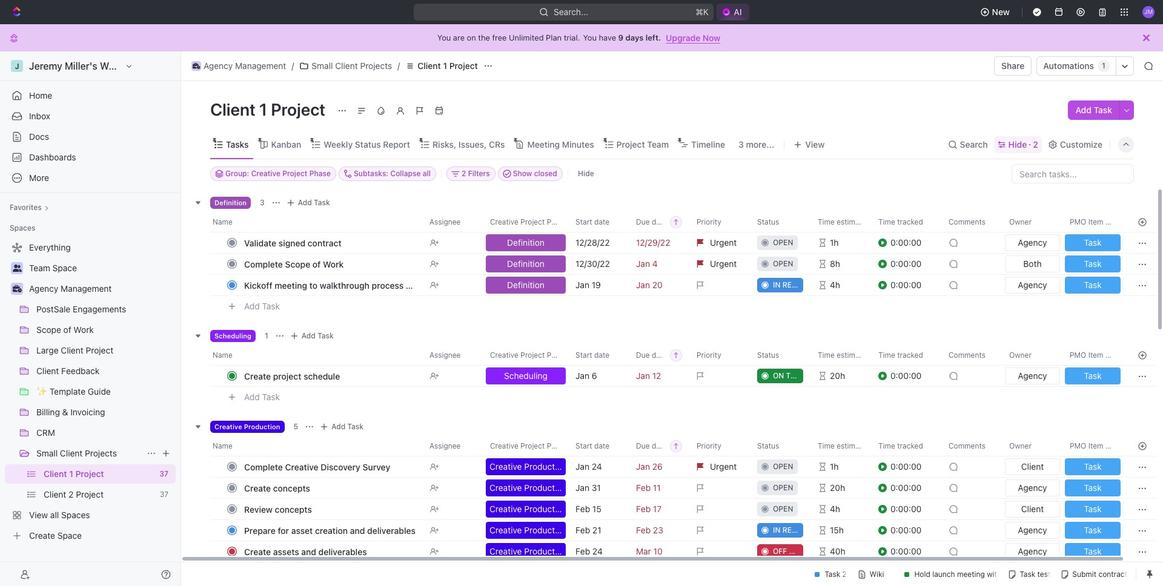 Task type: describe. For each thing, give the bounding box(es) containing it.
4 agency button from the top
[[1003, 478, 1063, 499]]

review concepts
[[244, 505, 312, 515]]

view for view all spaces
[[29, 510, 48, 521]]

15h
[[830, 525, 844, 536]]

creative project phase for creative production
[[490, 442, 568, 451]]

37 for client 2 project
[[160, 490, 168, 499]]

0 horizontal spatial client 1 project link
[[44, 465, 155, 484]]

team inside tree
[[29, 263, 50, 273]]

0 vertical spatial team
[[648, 139, 669, 149]]

start date button for definition
[[569, 213, 629, 232]]

task button for schedule
[[1063, 365, 1124, 387]]

ai
[[734, 7, 742, 17]]

time tracked for 20h
[[879, 442, 924, 451]]

sidebar navigation
[[0, 52, 184, 587]]

0:00:00 button for to
[[879, 275, 942, 296]]

2 for client 2 project
[[69, 490, 74, 500]]

agency button for contract
[[1003, 232, 1063, 254]]

creation
[[315, 526, 348, 536]]

task button for to
[[1063, 275, 1124, 296]]

5 open from the top
[[773, 505, 794, 514]]

20h button for creative production
[[811, 478, 872, 499]]

0 vertical spatial and
[[350, 526, 365, 536]]

postsale engagements link
[[36, 300, 173, 319]]

6 0:00:00 button from the top
[[879, 478, 942, 499]]

client 2 project link
[[44, 485, 155, 505]]

item for agency
[[1089, 218, 1104, 227]]

large client project link
[[36, 341, 173, 361]]

dashboards
[[29, 152, 76, 162]]

time tracked button for 8h
[[872, 213, 942, 232]]

all inside sidebar navigation
[[50, 510, 59, 521]]

0 horizontal spatial and
[[301, 547, 316, 557]]

j
[[15, 62, 19, 71]]

2 due from the top
[[636, 351, 650, 360]]

new
[[993, 7, 1010, 17]]

create project schedule link
[[241, 368, 420, 385]]

create space
[[29, 531, 82, 541]]

2 filters button
[[447, 167, 496, 181]]

1 horizontal spatial small client projects
[[312, 61, 392, 71]]

2 creative production button from the top
[[484, 478, 569, 499]]

3 creative production button from the top
[[484, 499, 569, 521]]

search button
[[945, 136, 992, 153]]

meeting minutes
[[528, 139, 594, 149]]

3 for 3
[[260, 198, 265, 207]]

creative production for prepare for asset creation and deliverables
[[490, 525, 567, 536]]

risks, issues, crs
[[433, 139, 505, 149]]

0:00:00 for contract
[[891, 238, 922, 248]]

time estimate for 8h
[[818, 218, 867, 227]]

closed
[[534, 169, 558, 178]]

name button for 5
[[210, 437, 422, 456]]

1 inside sidebar navigation
[[69, 469, 73, 479]]

1 vertical spatial small client projects link
[[36, 444, 142, 464]]

agency for create project schedule
[[1018, 371, 1048, 381]]

1 vertical spatial agency management link
[[29, 279, 173, 299]]

management inside tree
[[61, 284, 112, 294]]

assignee for creative production
[[430, 442, 461, 451]]

1 you from the left
[[437, 33, 451, 42]]

urgent for 8h
[[710, 238, 737, 248]]

definition button for work
[[484, 253, 569, 275]]

status button for 20h
[[750, 437, 811, 456]]

complete creative discovery survey link
[[241, 459, 420, 476]]

2 pmo item type button from the top
[[1063, 346, 1124, 365]]

&
[[62, 407, 68, 418]]

tree inside sidebar navigation
[[5, 238, 176, 546]]

pmo for client
[[1070, 442, 1087, 451]]

complete scope of work link
[[241, 255, 420, 273]]

assignee button for definition
[[422, 213, 483, 232]]

due for creative production
[[636, 442, 650, 451]]

2 pmo item type from the top
[[1070, 351, 1123, 360]]

tasks link
[[224, 136, 249, 153]]

small inside tree
[[36, 449, 58, 459]]

2 assignee button from the top
[[422, 346, 483, 365]]

on inside you are on the free unlimited plan trial. you have 9 days left. upgrade now
[[467, 33, 476, 42]]

client 2 project
[[44, 490, 104, 500]]

add task up contract
[[298, 198, 330, 207]]

task button for and
[[1063, 541, 1124, 563]]

1 horizontal spatial client 1 project
[[210, 99, 329, 119]]

client button for 4h
[[1003, 499, 1063, 521]]

customize
[[1061, 139, 1103, 149]]

review
[[244, 505, 273, 515]]

add task button up schedule
[[287, 329, 339, 344]]

scope inside "link"
[[285, 259, 310, 269]]

40h button
[[811, 541, 872, 563]]

open button for of
[[750, 253, 811, 275]]

agency for create concepts
[[1018, 483, 1048, 493]]

risks,
[[433, 139, 457, 149]]

agency inside tree
[[29, 284, 58, 294]]

open button for contract
[[750, 232, 811, 254]]

unlimited
[[509, 33, 544, 42]]

comments for client
[[949, 442, 986, 451]]

0:00:00 button for asset
[[879, 520, 942, 542]]

hide button
[[573, 167, 599, 181]]

0 vertical spatial management
[[235, 61, 286, 71]]

2 estimate from the top
[[837, 351, 867, 360]]

weekly status report
[[324, 139, 410, 149]]

everything
[[29, 242, 71, 253]]

2 urgent button from the top
[[690, 253, 750, 275]]

create assets and deliverables
[[244, 547, 367, 557]]

creative production button for survey
[[484, 456, 569, 478]]

are
[[453, 33, 465, 42]]

1h button for 8h
[[811, 232, 872, 254]]

start date for creative production
[[576, 442, 610, 451]]

2 owner button from the top
[[1002, 346, 1063, 365]]

search...
[[554, 7, 589, 17]]

37 for client 1 project
[[160, 470, 168, 479]]

create for create space
[[29, 531, 55, 541]]

share button
[[995, 56, 1032, 76]]

estimate for 8h
[[837, 218, 867, 227]]

on track
[[773, 372, 811, 381]]

2 item from the top
[[1089, 351, 1104, 360]]

5 open button from the top
[[750, 499, 811, 521]]

subtasks: collapse all
[[354, 169, 431, 178]]

0:00:00 button for discovery
[[879, 456, 942, 478]]

phase for 1
[[547, 351, 568, 360]]

2 start from the top
[[576, 351, 593, 360]]

view all spaces
[[29, 510, 90, 521]]

view button
[[790, 136, 829, 153]]

docs
[[29, 132, 49, 142]]

more button
[[5, 168, 176, 188]]

open for of
[[773, 259, 794, 268]]

2 time tracked button from the top
[[872, 346, 942, 365]]

client feedback link
[[36, 362, 173, 381]]

weekly status report link
[[321, 136, 410, 153]]

agency for create assets and deliverables
[[1018, 547, 1048, 557]]

15h button
[[811, 520, 872, 542]]

ai button
[[717, 4, 750, 21]]

1 horizontal spatial client 1 project link
[[403, 59, 481, 73]]

0 vertical spatial small
[[312, 61, 333, 71]]

owner for client
[[1010, 442, 1032, 451]]

0 horizontal spatial deliverables
[[319, 547, 367, 557]]

4 open from the top
[[773, 484, 794, 493]]

contract
[[308, 238, 342, 248]]

small client projects inside tree
[[36, 449, 117, 459]]

on inside dropdown button
[[773, 372, 784, 381]]

6 task button from the top
[[1063, 478, 1124, 499]]

1 name button from the top
[[210, 213, 422, 232]]

creative project phase button for creative production
[[483, 437, 569, 456]]

survey
[[363, 462, 390, 472]]

scope of work link
[[36, 321, 173, 340]]

0 vertical spatial spaces
[[10, 224, 35, 233]]

upgrade
[[666, 32, 701, 43]]

creative production for create assets and deliverables
[[490, 547, 567, 557]]

collapse
[[391, 169, 421, 178]]

walkthrough
[[320, 280, 370, 291]]

in for 15h
[[773, 526, 781, 535]]

jm button
[[1139, 2, 1159, 22]]

subtasks:
[[354, 169, 389, 178]]

more
[[29, 173, 49, 183]]

user group image
[[12, 265, 22, 272]]

time estimate button for 20h
[[811, 437, 872, 456]]

7 0:00:00 button from the top
[[879, 499, 942, 521]]

0 horizontal spatial business time image
[[12, 285, 22, 293]]

1 priority from the top
[[697, 218, 722, 227]]

add task up schedule
[[302, 332, 334, 341]]

0:00:00 for of
[[891, 259, 922, 269]]

2 tracked from the top
[[898, 351, 924, 360]]

4 open button from the top
[[750, 478, 811, 499]]

due date button for creative production
[[629, 437, 690, 456]]

jeremy
[[29, 61, 62, 72]]

view button
[[790, 130, 829, 159]]

2 pmo from the top
[[1070, 351, 1087, 360]]

favorites
[[10, 203, 42, 212]]

7 task button from the top
[[1063, 499, 1124, 521]]

2 due date from the top
[[636, 351, 667, 360]]

time estimate for 20h
[[818, 442, 867, 451]]

on track button
[[750, 365, 811, 387]]

timeline
[[692, 139, 726, 149]]

item for client
[[1089, 442, 1104, 451]]

meeting
[[275, 280, 307, 291]]

phase for 3
[[547, 218, 568, 227]]

⌘k
[[696, 7, 709, 17]]

kanban link
[[269, 136, 301, 153]]

left.
[[646, 33, 661, 42]]

2 creative project phase from the top
[[490, 351, 568, 360]]

workspace
[[100, 61, 150, 72]]

business time image inside agency management link
[[193, 63, 200, 69]]

0:00:00 button for schedule
[[879, 365, 942, 387]]

0 vertical spatial projects
[[360, 61, 392, 71]]

production for prepare for asset creation and deliverables
[[524, 525, 567, 536]]

1 definition button from the top
[[484, 232, 569, 254]]

of inside the scope of work link
[[63, 325, 71, 335]]

postsale
[[36, 304, 70, 315]]

complete for complete creative discovery survey
[[244, 462, 283, 472]]

favorites button
[[5, 201, 54, 215]]

2 start date from the top
[[576, 351, 610, 360]]

estimate for 20h
[[837, 442, 867, 451]]

2 comments from the top
[[949, 351, 986, 360]]

creative production for create concepts
[[490, 483, 567, 493]]

tracked for 8h
[[898, 218, 924, 227]]

2 status button from the top
[[750, 346, 811, 365]]

for
[[278, 526, 289, 536]]

agency button for to
[[1003, 275, 1063, 296]]

create space link
[[5, 527, 173, 546]]

40h
[[830, 547, 846, 557]]

customize button
[[1045, 136, 1107, 153]]

7 0:00:00 from the top
[[891, 504, 922, 515]]

you are on the free unlimited plan trial. you have 9 days left. upgrade now
[[437, 32, 721, 43]]

creative production button for deliverables
[[484, 541, 569, 563]]

concepts for create concepts
[[273, 483, 310, 494]]

0 vertical spatial client 1 project
[[418, 61, 478, 71]]

risks, issues, crs link
[[430, 136, 505, 153]]

1 name from the top
[[213, 218, 233, 227]]

group: creative project phase
[[225, 169, 331, 178]]

prepare for asset creation and deliverables
[[244, 526, 416, 536]]

to
[[310, 280, 318, 291]]

billing
[[36, 407, 60, 418]]

space for team space
[[52, 263, 77, 273]]

2 creative project phase button from the top
[[483, 346, 569, 365]]

comments button for agency
[[942, 213, 1002, 232]]

2 / from the left
[[398, 61, 400, 71]]

show closed button
[[498, 167, 563, 181]]

2 assignee from the top
[[430, 351, 461, 360]]

pmo for agency
[[1070, 218, 1087, 227]]

large client project
[[36, 345, 114, 356]]

1 / from the left
[[292, 61, 294, 71]]

add down kickoff
[[244, 301, 260, 311]]

6 0:00:00 from the top
[[891, 483, 922, 493]]

add task button up customize
[[1069, 101, 1120, 120]]

due date button for definition
[[629, 213, 690, 232]]

open for discovery
[[773, 462, 794, 472]]

agency management inside sidebar navigation
[[29, 284, 112, 294]]

20h for creative production
[[830, 483, 846, 493]]

add task up discovery
[[332, 422, 364, 432]]

comments for agency
[[949, 218, 986, 227]]

validate
[[244, 238, 276, 248]]

2 owner from the top
[[1010, 351, 1032, 360]]

client 1 project inside sidebar navigation
[[44, 469, 104, 479]]

0:00:00 for and
[[891, 547, 922, 557]]

1 horizontal spatial agency management link
[[188, 59, 289, 73]]

2 inside dropdown button
[[462, 169, 466, 178]]

1 priority button from the top
[[690, 213, 750, 232]]

track for 20h
[[786, 372, 811, 381]]

priority for 1
[[697, 351, 722, 360]]

complete for complete scope of work
[[244, 259, 283, 269]]

2 comments button from the top
[[942, 346, 1002, 365]]



Task type: locate. For each thing, give the bounding box(es) containing it.
scheduling inside 'dropdown button'
[[504, 371, 548, 381]]

1 vertical spatial 2
[[462, 169, 466, 178]]

client 1 project up 'kanban' link
[[210, 99, 329, 119]]

1 vertical spatial priority button
[[690, 346, 750, 365]]

create for create concepts
[[244, 483, 271, 494]]

20h right on track
[[830, 371, 846, 381]]

1 horizontal spatial agency management
[[204, 61, 286, 71]]

minutes
[[562, 139, 594, 149]]

1 in from the top
[[773, 281, 781, 290]]

3 priority from the top
[[697, 442, 722, 451]]

0 horizontal spatial small client projects
[[36, 449, 117, 459]]

✨
[[36, 387, 47, 397]]

in review for 15h
[[773, 526, 811, 535]]

view inside button
[[806, 139, 825, 149]]

priority
[[697, 218, 722, 227], [697, 351, 722, 360], [697, 442, 722, 451]]

client inside 'client feedback' link
[[36, 366, 59, 376]]

1 horizontal spatial 3
[[739, 139, 744, 149]]

deliverables down creation
[[319, 547, 367, 557]]

production for review concepts
[[524, 504, 567, 515]]

comments button for client
[[942, 437, 1002, 456]]

2 left 'customize' button
[[1034, 139, 1039, 149]]

track for 40h
[[789, 547, 814, 556]]

1 vertical spatial scope
[[36, 325, 61, 335]]

work down validate signed contract link
[[323, 259, 344, 269]]

1 open from the top
[[773, 238, 794, 247]]

2 20h from the top
[[830, 483, 846, 493]]

0 vertical spatial in
[[773, 281, 781, 290]]

production for create concepts
[[524, 483, 567, 493]]

2 inside 'link'
[[69, 490, 74, 500]]

all
[[423, 169, 431, 178], [50, 510, 59, 521]]

0 vertical spatial hide
[[1009, 139, 1028, 149]]

3 assignee from the top
[[430, 442, 461, 451]]

0 horizontal spatial 3
[[260, 198, 265, 207]]

1 vertical spatial all
[[50, 510, 59, 521]]

add task button down group: creative project phase
[[284, 196, 335, 210]]

scope of work
[[36, 325, 94, 335]]

of up to
[[313, 259, 321, 269]]

concepts for review concepts
[[275, 505, 312, 515]]

home
[[29, 90, 52, 101]]

1 pmo item type from the top
[[1070, 218, 1123, 227]]

0 vertical spatial time estimate button
[[811, 213, 872, 232]]

1h button for 20h
[[811, 456, 872, 478]]

create assets and deliverables link
[[241, 543, 420, 561]]

2 name button from the top
[[210, 346, 422, 365]]

definition button for walkthrough
[[484, 275, 569, 296]]

work inside the scope of work link
[[74, 325, 94, 335]]

creative production for complete creative discovery survey
[[490, 462, 567, 472]]

creative project phase button for definition
[[483, 213, 569, 232]]

3 start date button from the top
[[569, 437, 629, 456]]

3 open button from the top
[[750, 456, 811, 478]]

time estimate button for 8h
[[811, 213, 872, 232]]

validate signed contract link
[[241, 234, 420, 252]]

0 vertical spatial due
[[636, 218, 650, 227]]

1 horizontal spatial business time image
[[193, 63, 200, 69]]

create up review
[[244, 483, 271, 494]]

all up create space
[[50, 510, 59, 521]]

2 urgent from the top
[[710, 259, 737, 269]]

1 vertical spatial small client projects
[[36, 449, 117, 459]]

2 vertical spatial estimate
[[837, 442, 867, 451]]

1 vertical spatial complete
[[244, 462, 283, 472]]

space for create space
[[57, 531, 82, 541]]

work down postsale engagements
[[74, 325, 94, 335]]

urgent button for 8h
[[690, 232, 750, 254]]

4h down 8h
[[830, 280, 841, 290]]

creative project phase
[[490, 218, 568, 227], [490, 351, 568, 360], [490, 442, 568, 451]]

9
[[619, 33, 624, 42]]

tracked
[[898, 218, 924, 227], [898, 351, 924, 360], [898, 442, 924, 451]]

pmo item type button for client
[[1063, 437, 1124, 456]]

0 vertical spatial comments
[[949, 218, 986, 227]]

1 horizontal spatial all
[[423, 169, 431, 178]]

3 open from the top
[[773, 462, 794, 472]]

1 creative production button from the top
[[484, 456, 569, 478]]

2 0:00:00 from the top
[[891, 259, 922, 269]]

client 1 project down are
[[418, 61, 478, 71]]

hide down "minutes"
[[578, 169, 594, 178]]

2 in review button from the top
[[750, 520, 811, 542]]

scheduling
[[215, 332, 252, 340], [504, 371, 548, 381]]

assignee for definition
[[430, 218, 461, 227]]

0 horizontal spatial view
[[29, 510, 48, 521]]

0 horizontal spatial /
[[292, 61, 294, 71]]

1 vertical spatial 3
[[260, 198, 265, 207]]

1 task button from the top
[[1063, 232, 1124, 254]]

5 agency button from the top
[[1003, 520, 1063, 542]]

view right more...
[[806, 139, 825, 149]]

asset
[[291, 526, 313, 536]]

add task button down kickoff
[[239, 299, 285, 314]]

client 1 project link up 'client 2 project' 'link'
[[44, 465, 155, 484]]

concepts up review concepts
[[273, 483, 310, 494]]

0 horizontal spatial on
[[467, 33, 476, 42]]

owner button
[[1002, 213, 1063, 232], [1002, 346, 1063, 365], [1002, 437, 1063, 456]]

scope down validate signed contract on the left top
[[285, 259, 310, 269]]

3 due date from the top
[[636, 442, 667, 451]]

client 1 project link down are
[[403, 59, 481, 73]]

kickoff meeting to walkthrough process with client link
[[241, 277, 447, 294]]

signed
[[279, 238, 306, 248]]

of inside complete scope of work "link"
[[313, 259, 321, 269]]

2 vertical spatial comments
[[949, 442, 986, 451]]

1 vertical spatial 20h button
[[811, 478, 872, 499]]

agency button
[[1003, 232, 1063, 254], [1003, 275, 1063, 296], [1003, 365, 1063, 387], [1003, 478, 1063, 499], [1003, 520, 1063, 542], [1003, 541, 1063, 563]]

complete inside "link"
[[244, 259, 283, 269]]

show
[[513, 169, 532, 178]]

1 horizontal spatial small client projects link
[[297, 59, 395, 73]]

project team link
[[614, 136, 669, 153]]

0 vertical spatial 1h
[[830, 238, 839, 248]]

pmo item type
[[1070, 218, 1123, 227], [1070, 351, 1123, 360], [1070, 442, 1123, 451]]

1 time estimate button from the top
[[811, 213, 872, 232]]

upgrade now link
[[666, 32, 721, 43]]

3 left more...
[[739, 139, 744, 149]]

2 priority button from the top
[[690, 346, 750, 365]]

2 horizontal spatial client 1 project
[[418, 61, 478, 71]]

filters
[[468, 169, 490, 178]]

agency management
[[204, 61, 286, 71], [29, 284, 112, 294]]

due for definition
[[636, 218, 650, 227]]

tracked for 20h
[[898, 442, 924, 451]]

0:00:00 for asset
[[891, 525, 922, 536]]

2 complete from the top
[[244, 462, 283, 472]]

creative production for review concepts
[[490, 504, 567, 515]]

3 owner from the top
[[1010, 442, 1032, 451]]

projects inside sidebar navigation
[[85, 449, 117, 459]]

0 vertical spatial owner
[[1010, 218, 1032, 227]]

3 pmo item type button from the top
[[1063, 437, 1124, 456]]

1 vertical spatial in
[[773, 526, 781, 535]]

1 vertical spatial in review
[[773, 526, 811, 535]]

pmo item type for client
[[1070, 442, 1123, 451]]

and down the asset
[[301, 547, 316, 557]]

2 1h from the top
[[830, 462, 839, 472]]

0 horizontal spatial of
[[63, 325, 71, 335]]

small client projects link
[[297, 59, 395, 73], [36, 444, 142, 464]]

agency button for asset
[[1003, 520, 1063, 542]]

0:00:00 for schedule
[[891, 371, 922, 381]]

20h button for scheduling
[[811, 365, 872, 387]]

3 urgent from the top
[[710, 462, 737, 472]]

2 vertical spatial pmo item type
[[1070, 442, 1123, 451]]

jeremy miller's workspace
[[29, 61, 150, 72]]

1 1h from the top
[[830, 238, 839, 248]]

time
[[818, 218, 835, 227], [879, 218, 896, 227], [818, 351, 835, 360], [879, 351, 896, 360], [818, 442, 835, 451], [879, 442, 896, 451]]

status for 1
[[758, 351, 780, 360]]

2 up view all spaces
[[69, 490, 74, 500]]

3 creative project phase from the top
[[490, 442, 568, 451]]

add
[[1076, 105, 1092, 115], [298, 198, 312, 207], [244, 301, 260, 311], [302, 332, 316, 341], [244, 392, 260, 402], [332, 422, 346, 432]]

2 start date button from the top
[[569, 346, 629, 365]]

1 complete from the top
[[244, 259, 283, 269]]

spaces inside view all spaces link
[[61, 510, 90, 521]]

owner button for client
[[1002, 437, 1063, 456]]

2 in review from the top
[[773, 526, 811, 535]]

4 creative production button from the top
[[484, 520, 569, 542]]

days
[[626, 33, 644, 42]]

0 vertical spatial review
[[783, 281, 811, 290]]

create inside create assets and deliverables link
[[244, 547, 271, 557]]

concepts
[[273, 483, 310, 494], [275, 505, 312, 515]]

pmo
[[1070, 218, 1087, 227], [1070, 351, 1087, 360], [1070, 442, 1087, 451]]

automations
[[1044, 61, 1095, 71]]

8 0:00:00 from the top
[[891, 525, 922, 536]]

1 estimate from the top
[[837, 218, 867, 227]]

4h button down 8h
[[811, 275, 872, 296]]

1 client button from the top
[[1003, 456, 1063, 478]]

1 vertical spatial estimate
[[837, 351, 867, 360]]

4h for 20h
[[830, 504, 841, 515]]

0 vertical spatial client button
[[1003, 456, 1063, 478]]

definition for validate signed contract
[[507, 238, 545, 248]]

open for contract
[[773, 238, 794, 247]]

1 open button from the top
[[750, 232, 811, 254]]

1 vertical spatial agency management
[[29, 284, 112, 294]]

1 vertical spatial review
[[783, 526, 811, 535]]

20h up 15h
[[830, 483, 846, 493]]

both
[[1024, 259, 1042, 269]]

1 horizontal spatial of
[[313, 259, 321, 269]]

name button up contract
[[210, 213, 422, 232]]

1 creative project phase button from the top
[[483, 213, 569, 232]]

2 4h from the top
[[830, 504, 841, 515]]

task
[[1094, 105, 1113, 115], [314, 198, 330, 207], [1084, 238, 1102, 248], [1084, 259, 1102, 269], [1084, 280, 1102, 290], [262, 301, 280, 311], [318, 332, 334, 341], [1084, 371, 1102, 381], [262, 392, 280, 402], [348, 422, 364, 432], [1084, 462, 1102, 472], [1084, 483, 1102, 493], [1084, 504, 1102, 515], [1084, 525, 1102, 536], [1084, 547, 1102, 557]]

1 vertical spatial due date
[[636, 351, 667, 360]]

priority for 5
[[697, 442, 722, 451]]

1 vertical spatial urgent
[[710, 259, 737, 269]]

owner for agency
[[1010, 218, 1032, 227]]

production for create assets and deliverables
[[524, 547, 567, 557]]

1 vertical spatial business time image
[[12, 285, 22, 293]]

4h button for 8h
[[811, 275, 872, 296]]

2 time estimate from the top
[[818, 351, 867, 360]]

3 name button from the top
[[210, 437, 422, 456]]

0 vertical spatial 4h button
[[811, 275, 872, 296]]

assets
[[273, 547, 299, 557]]

tree
[[5, 238, 176, 546]]

0 vertical spatial deliverables
[[367, 526, 416, 536]]

1 vertical spatial 4h button
[[811, 499, 872, 521]]

time tracked for 8h
[[879, 218, 924, 227]]

team right user group icon
[[29, 263, 50, 273]]

start date for definition
[[576, 218, 610, 227]]

client inside 'client 2 project' 'link'
[[44, 490, 66, 500]]

2 definition button from the top
[[484, 253, 569, 275]]

0:00:00 for to
[[891, 280, 922, 290]]

project inside 'link'
[[76, 490, 104, 500]]

name button for 1
[[210, 346, 422, 365]]

2 vertical spatial 2
[[69, 490, 74, 500]]

1 4h from the top
[[830, 280, 841, 290]]

1 vertical spatial creative project phase button
[[483, 346, 569, 365]]

add task button down 'project'
[[239, 390, 285, 405]]

0 vertical spatial urgent
[[710, 238, 737, 248]]

9 0:00:00 from the top
[[891, 547, 922, 557]]

add up schedule
[[302, 332, 316, 341]]

complete down validate
[[244, 259, 283, 269]]

9 0:00:00 button from the top
[[879, 541, 942, 563]]

time tracked button
[[872, 213, 942, 232], [872, 346, 942, 365], [872, 437, 942, 456]]

and
[[350, 526, 365, 536], [301, 547, 316, 557]]

3 down group: creative project phase
[[260, 198, 265, 207]]

20h for scheduling
[[830, 371, 846, 381]]

name for 1
[[213, 351, 233, 360]]

2 due date button from the top
[[629, 346, 690, 365]]

assignee
[[430, 218, 461, 227], [430, 351, 461, 360], [430, 442, 461, 451]]

create inside create space link
[[29, 531, 55, 541]]

1 vertical spatial owner button
[[1002, 346, 1063, 365]]

3 task button from the top
[[1063, 275, 1124, 296]]

3 0:00:00 from the top
[[891, 280, 922, 290]]

4 0:00:00 from the top
[[891, 371, 922, 381]]

meeting minutes link
[[525, 136, 594, 153]]

3 comments button from the top
[[942, 437, 1002, 456]]

3 assignee button from the top
[[422, 437, 483, 456]]

view inside sidebar navigation
[[29, 510, 48, 521]]

1 horizontal spatial scope
[[285, 259, 310, 269]]

create inside create project schedule link
[[244, 371, 271, 382]]

0 vertical spatial creative project phase button
[[483, 213, 569, 232]]

1 owner from the top
[[1010, 218, 1032, 227]]

due date for creative production
[[636, 442, 667, 451]]

0 horizontal spatial scheduling
[[215, 332, 252, 340]]

3 owner button from the top
[[1002, 437, 1063, 456]]

1 assignee from the top
[[430, 218, 461, 227]]

work inside complete scope of work "link"
[[323, 259, 344, 269]]

0 horizontal spatial management
[[61, 284, 112, 294]]

create for create assets and deliverables
[[244, 547, 271, 557]]

1 agency button from the top
[[1003, 232, 1063, 254]]

2 for hide 2
[[1034, 139, 1039, 149]]

date
[[595, 218, 610, 227], [652, 218, 667, 227], [595, 351, 610, 360], [652, 351, 667, 360], [595, 442, 610, 451], [652, 442, 667, 451]]

0:00:00 button for of
[[879, 253, 942, 275]]

3 0:00:00 button from the top
[[879, 275, 942, 296]]

scope inside tree
[[36, 325, 61, 335]]

client 1 project link
[[403, 59, 481, 73], [44, 465, 155, 484]]

due date
[[636, 218, 667, 227], [636, 351, 667, 360], [636, 442, 667, 451]]

in review for 4h
[[773, 281, 811, 290]]

pmo item type for agency
[[1070, 218, 1123, 227]]

scope up large
[[36, 325, 61, 335]]

with
[[406, 280, 423, 291]]

phase for 5
[[547, 442, 568, 451]]

1 comments from the top
[[949, 218, 986, 227]]

space down view all spaces
[[57, 531, 82, 541]]

1 vertical spatial 1h button
[[811, 456, 872, 478]]

start date
[[576, 218, 610, 227], [576, 351, 610, 360], [576, 442, 610, 451]]

business time image
[[193, 63, 200, 69], [12, 285, 22, 293]]

name button up schedule
[[210, 346, 422, 365]]

space
[[52, 263, 77, 273], [57, 531, 82, 541]]

open button for discovery
[[750, 456, 811, 478]]

0 vertical spatial type
[[1106, 218, 1123, 227]]

the
[[478, 33, 490, 42]]

0 vertical spatial time estimate
[[818, 218, 867, 227]]

0 vertical spatial concepts
[[273, 483, 310, 494]]

1 horizontal spatial management
[[235, 61, 286, 71]]

billing & invoicing
[[36, 407, 105, 418]]

create concepts
[[244, 483, 310, 494]]

task button for of
[[1063, 253, 1124, 275]]

8h button
[[811, 253, 872, 275]]

2 time estimate button from the top
[[811, 346, 872, 365]]

0 vertical spatial assignee
[[430, 218, 461, 227]]

2 vertical spatial pmo item type button
[[1063, 437, 1124, 456]]

1 vertical spatial on
[[773, 372, 784, 381]]

assignee button for creative production
[[422, 437, 483, 456]]

1 horizontal spatial work
[[323, 259, 344, 269]]

type for client
[[1106, 442, 1123, 451]]

status for 3
[[758, 218, 780, 227]]

3 due from the top
[[636, 442, 650, 451]]

crs
[[489, 139, 505, 149]]

you left are
[[437, 33, 451, 42]]

type for agency
[[1106, 218, 1123, 227]]

1 vertical spatial projects
[[85, 449, 117, 459]]

4h up 15h
[[830, 504, 841, 515]]

1 vertical spatial scheduling
[[504, 371, 548, 381]]

1 vertical spatial time estimate button
[[811, 346, 872, 365]]

1h
[[830, 238, 839, 248], [830, 462, 839, 472]]

0 vertical spatial track
[[786, 372, 811, 381]]

prepare for asset creation and deliverables link
[[241, 522, 420, 540]]

add task up customize
[[1076, 105, 1113, 115]]

add up customize
[[1076, 105, 1092, 115]]

2 1h button from the top
[[811, 456, 872, 478]]

status inside "weekly status report" link
[[355, 139, 381, 149]]

all right collapse
[[423, 169, 431, 178]]

agency button for and
[[1003, 541, 1063, 563]]

in review button for 15h
[[750, 520, 811, 542]]

1 vertical spatial time tracked button
[[872, 346, 942, 365]]

now
[[703, 32, 721, 43]]

add task down kickoff
[[244, 301, 280, 311]]

2 left filters
[[462, 169, 466, 178]]

1 due from the top
[[636, 218, 650, 227]]

4h button up 15h
[[811, 499, 872, 521]]

2 type from the top
[[1106, 351, 1123, 360]]

add down group: creative project phase
[[298, 198, 312, 207]]

1 vertical spatial tracked
[[898, 351, 924, 360]]

1 due date button from the top
[[629, 213, 690, 232]]

1 in review from the top
[[773, 281, 811, 290]]

4 task button from the top
[[1063, 365, 1124, 387]]

group:
[[225, 169, 249, 178]]

task button for discovery
[[1063, 456, 1124, 478]]

add task button
[[1069, 101, 1120, 120], [284, 196, 335, 210], [239, 299, 285, 314], [287, 329, 339, 344], [239, 390, 285, 405], [317, 420, 369, 435]]

in review button for 4h
[[750, 275, 811, 296]]

add down the create project schedule
[[244, 392, 260, 402]]

add up discovery
[[332, 422, 346, 432]]

3 inside dropdown button
[[739, 139, 744, 149]]

3 item from the top
[[1089, 442, 1104, 451]]

1 vertical spatial priority
[[697, 351, 722, 360]]

kickoff meeting to walkthrough process with client
[[244, 280, 447, 291]]

comments button
[[942, 213, 1002, 232], [942, 346, 1002, 365], [942, 437, 1002, 456]]

8h
[[830, 259, 841, 269]]

3 agency button from the top
[[1003, 365, 1063, 387]]

1 vertical spatial assignee button
[[422, 346, 483, 365]]

1 vertical spatial space
[[57, 531, 82, 541]]

create left 'project'
[[244, 371, 271, 382]]

0 vertical spatial time tracked button
[[872, 213, 942, 232]]

2 37 from the top
[[160, 490, 168, 499]]

5 task button from the top
[[1063, 456, 1124, 478]]

management
[[235, 61, 286, 71], [61, 284, 112, 294]]

1 vertical spatial hide
[[578, 169, 594, 178]]

team left 'timeline' link
[[648, 139, 669, 149]]

✨ template guide link
[[36, 382, 173, 402]]

off track button
[[750, 541, 814, 563]]

space down everything
[[52, 263, 77, 273]]

plan
[[546, 33, 562, 42]]

of up large client project
[[63, 325, 71, 335]]

1 urgent button from the top
[[690, 232, 750, 254]]

client button for 1h
[[1003, 456, 1063, 478]]

add task down 'project'
[[244, 392, 280, 402]]

0:00:00 button
[[879, 232, 942, 254], [879, 253, 942, 275], [879, 275, 942, 296], [879, 365, 942, 387], [879, 456, 942, 478], [879, 478, 942, 499], [879, 499, 942, 521], [879, 520, 942, 542], [879, 541, 942, 563]]

2
[[1034, 139, 1039, 149], [462, 169, 466, 178], [69, 490, 74, 500]]

invoicing
[[70, 407, 105, 418]]

1 vertical spatial time estimate
[[818, 351, 867, 360]]

1 time estimate from the top
[[818, 218, 867, 227]]

you left "have"
[[583, 33, 597, 42]]

priority button for 5
[[690, 437, 750, 456]]

2 vertical spatial pmo
[[1070, 442, 1087, 451]]

0 vertical spatial view
[[806, 139, 825, 149]]

scheduling button
[[484, 365, 569, 387]]

0 vertical spatial client 1 project link
[[403, 59, 481, 73]]

1 vertical spatial 37
[[160, 490, 168, 499]]

name button up complete creative discovery survey
[[210, 437, 422, 456]]

0 vertical spatial pmo item type button
[[1063, 213, 1124, 232]]

spaces
[[10, 224, 35, 233], [61, 510, 90, 521]]

client inside large client project link
[[61, 345, 83, 356]]

1 vertical spatial time tracked
[[879, 351, 924, 360]]

1 horizontal spatial deliverables
[[367, 526, 416, 536]]

1 vertical spatial creative project phase
[[490, 351, 568, 360]]

status for 5
[[758, 442, 780, 451]]

view up create space
[[29, 510, 48, 521]]

3 for 3 more...
[[739, 139, 744, 149]]

tree containing everything
[[5, 238, 176, 546]]

and right creation
[[350, 526, 365, 536]]

8 0:00:00 button from the top
[[879, 520, 942, 542]]

3 due date button from the top
[[629, 437, 690, 456]]

agency for validate signed contract
[[1018, 238, 1048, 248]]

review concepts link
[[241, 501, 420, 519]]

0 vertical spatial agency management link
[[188, 59, 289, 73]]

engagements
[[73, 304, 126, 315]]

owner button for agency
[[1002, 213, 1063, 232]]

3 time estimate from the top
[[818, 442, 867, 451]]

spaces down the favorites
[[10, 224, 35, 233]]

3 status button from the top
[[750, 437, 811, 456]]

dashboards link
[[5, 148, 176, 167]]

0 vertical spatial pmo item type
[[1070, 218, 1123, 227]]

work
[[323, 259, 344, 269], [74, 325, 94, 335]]

1 vertical spatial due
[[636, 351, 650, 360]]

3 priority button from the top
[[690, 437, 750, 456]]

production for complete creative discovery survey
[[524, 462, 567, 472]]

complete up create concepts
[[244, 462, 283, 472]]

hide inside button
[[578, 169, 594, 178]]

hide
[[1009, 139, 1028, 149], [578, 169, 594, 178]]

2 vertical spatial client 1 project
[[44, 469, 104, 479]]

2 vertical spatial tracked
[[898, 442, 924, 451]]

0 vertical spatial business time image
[[193, 63, 200, 69]]

0 vertical spatial start
[[576, 218, 593, 227]]

meeting
[[528, 139, 560, 149]]

create project schedule
[[244, 371, 340, 382]]

Search tasks... text field
[[1013, 165, 1134, 183]]

deliverables right creation
[[367, 526, 416, 536]]

6 agency button from the top
[[1003, 541, 1063, 563]]

review
[[783, 281, 811, 290], [783, 526, 811, 535]]

2 vertical spatial status button
[[750, 437, 811, 456]]

jeremy miller's workspace, , element
[[11, 60, 23, 72]]

0 vertical spatial scope
[[285, 259, 310, 269]]

add task button up discovery
[[317, 420, 369, 435]]

definition for kickoff meeting to walkthrough process with client
[[507, 280, 545, 290]]

creative project phase button
[[483, 213, 569, 232], [483, 346, 569, 365], [483, 437, 569, 456]]

2 time tracked from the top
[[879, 351, 924, 360]]

hide right the search
[[1009, 139, 1028, 149]]

time estimate button
[[811, 213, 872, 232], [811, 346, 872, 365], [811, 437, 872, 456]]

1 vertical spatial and
[[301, 547, 316, 557]]

everything link
[[5, 238, 173, 258]]

task button for contract
[[1063, 232, 1124, 254]]

postsale engagements
[[36, 304, 126, 315]]

2 vertical spatial priority button
[[690, 437, 750, 456]]

create inside create concepts link
[[244, 483, 271, 494]]

time tracked button for 20h
[[872, 437, 942, 456]]

feedback
[[61, 366, 100, 376]]

task button for asset
[[1063, 520, 1124, 542]]

✨ template guide
[[36, 387, 111, 397]]

1 type from the top
[[1106, 218, 1123, 227]]

create down view all spaces
[[29, 531, 55, 541]]

definition for complete scope of work
[[507, 259, 545, 269]]

0 horizontal spatial all
[[50, 510, 59, 521]]

0 vertical spatial space
[[52, 263, 77, 273]]

1 horizontal spatial view
[[806, 139, 825, 149]]

2 you from the left
[[583, 33, 597, 42]]

client 1 project up 'client 2 project'
[[44, 469, 104, 479]]

0 vertical spatial scheduling
[[215, 332, 252, 340]]

spaces down 'client 2 project'
[[61, 510, 90, 521]]

concepts up the asset
[[275, 505, 312, 515]]

1 0:00:00 from the top
[[891, 238, 922, 248]]

client feedback
[[36, 366, 100, 376]]

create down prepare at bottom left
[[244, 547, 271, 557]]

create concepts link
[[241, 480, 420, 497]]

3 time tracked from the top
[[879, 442, 924, 451]]

1 time tracked button from the top
[[872, 213, 942, 232]]

1 vertical spatial 1h
[[830, 462, 839, 472]]

5 0:00:00 from the top
[[891, 462, 922, 472]]



Task type: vqa. For each thing, say whether or not it's contained in the screenshot.
running.
no



